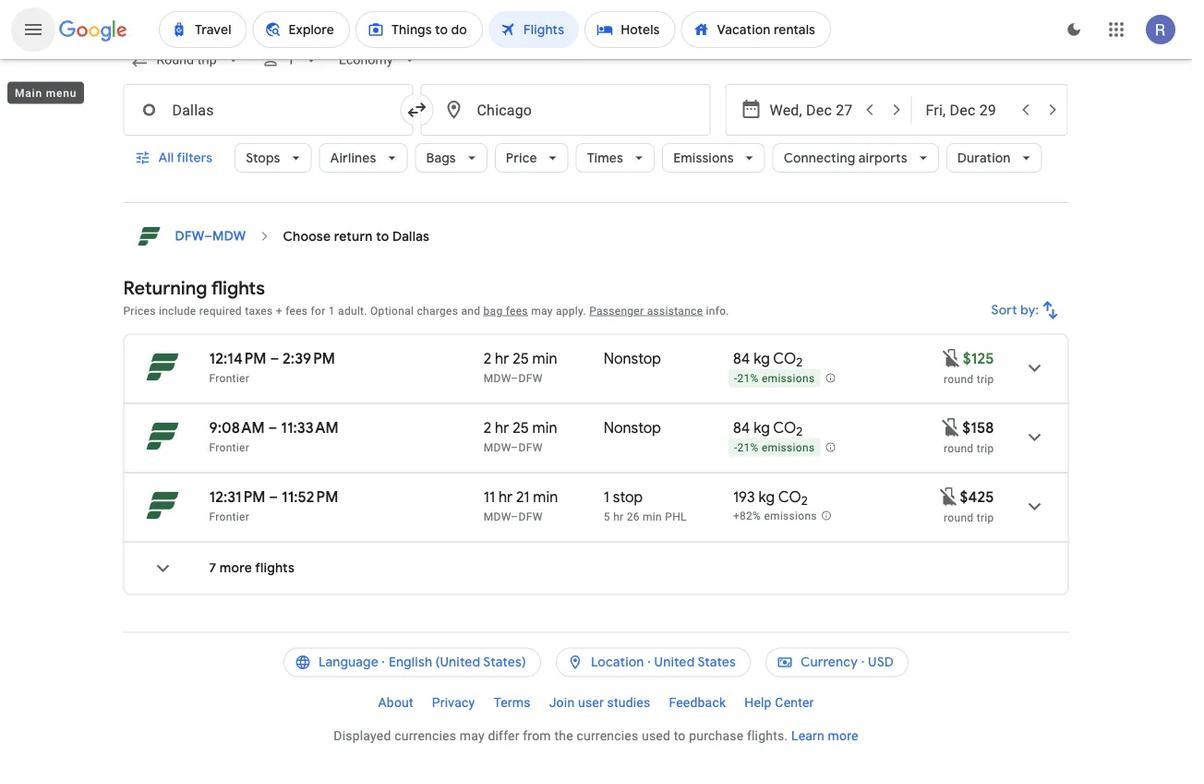 Task type: describe. For each thing, give the bounding box(es) containing it.
the
[[554, 729, 573, 744]]

12:31 pm – 11:52 pm frontier
[[209, 488, 338, 524]]

kg for $425
[[759, 488, 775, 507]]

hr for 11:33 am
[[495, 419, 509, 438]]

1 horizontal spatial to
[[674, 729, 686, 744]]

dfw for 11:33 am
[[519, 441, 543, 454]]

1 for 1
[[287, 53, 294, 68]]

about
[[378, 696, 413, 711]]

total duration 11 hr 21 min. element
[[484, 488, 604, 510]]

425 US dollars text field
[[960, 488, 994, 507]]

Return text field
[[926, 85, 1011, 135]]

+82%
[[733, 510, 761, 523]]

displayed
[[334, 729, 391, 744]]

usd
[[868, 655, 894, 671]]

states
[[698, 655, 736, 671]]

co for $158
[[773, 419, 796, 438]]

2:39 pm
[[283, 350, 335, 368]]

airports
[[859, 150, 908, 167]]

158 US dollars text field
[[962, 419, 994, 438]]

11:33 am
[[281, 419, 339, 438]]

price
[[506, 150, 537, 167]]

dfw for 11:52 pm
[[519, 511, 543, 524]]

sort
[[992, 302, 1018, 319]]

9:08 am
[[209, 419, 265, 438]]

1 fees from the left
[[285, 305, 308, 318]]

main
[[15, 87, 42, 100]]

12:14 pm
[[209, 350, 266, 368]]

round trip for $125
[[944, 373, 994, 386]]

– inside 12:14 pm – 2:39 pm frontier
[[270, 350, 279, 368]]

– down bag fees button
[[511, 372, 519, 385]]

$425
[[960, 488, 994, 507]]

swap origin and destination. image
[[406, 99, 428, 121]]

connecting airports button
[[773, 136, 939, 181]]

min inside 1 stop 5 hr 26 min phl
[[643, 511, 662, 524]]

emissions for $125
[[762, 373, 815, 386]]

choose return to dallas
[[283, 229, 429, 245]]

84 kg co 2 for $125
[[733, 350, 803, 371]]

Departure time: 12:31 PM. text field
[[209, 488, 265, 507]]

prices
[[123, 305, 156, 318]]

7
[[209, 561, 216, 577]]

co for $125
[[773, 350, 796, 368]]

125 US dollars text field
[[963, 350, 994, 368]]

– up returning flights
[[204, 229, 212, 245]]

total duration 2 hr 25 min. element for 2:39 pm
[[484, 350, 604, 371]]

Departure text field
[[770, 85, 855, 135]]

more inside returning flights main content
[[220, 561, 252, 577]]

dfw up returning flights
[[175, 229, 204, 245]]

12:14 pm – 2:39 pm frontier
[[209, 350, 335, 385]]

choose
[[283, 229, 331, 245]]

9:08 am – 11:33 am frontier
[[209, 419, 339, 454]]

total duration 2 hr 25 min. element for 11:33 am
[[484, 419, 604, 440]]

emissions
[[673, 150, 734, 167]]

11 hr 21 min mdw – dfw
[[484, 488, 558, 524]]

flight details. leaves chicago midway international airport at 12:31 pm on friday, december 29 and arrives at dallas/fort worth international airport at 11:52 pm on friday, december 29. image
[[1013, 485, 1057, 529]]

this price for this flight doesn't include overhead bin access. if you need a carry-on bag, use the bags filter to update prices. image for $425
[[938, 486, 960, 508]]

-21% emissions for $158
[[734, 442, 815, 455]]

location
[[591, 655, 644, 671]]

learn
[[791, 729, 825, 744]]

filters
[[177, 150, 213, 167]]

displayed currencies may differ from the currencies used to purchase flights. learn more
[[334, 729, 858, 744]]

– inside 11 hr 21 min mdw – dfw
[[511, 511, 519, 524]]

1 stop 5 hr 26 min phl
[[604, 488, 687, 524]]

required
[[199, 305, 242, 318]]

bag
[[483, 305, 503, 318]]

hr for 2:39 pm
[[495, 350, 509, 368]]

mdw for 11:33 am
[[484, 441, 511, 454]]

center
[[775, 696, 814, 711]]

sort by: button
[[984, 289, 1069, 333]]

7 more flights
[[209, 561, 295, 577]]

flights.
[[747, 729, 788, 744]]

menu
[[46, 87, 77, 100]]

adult.
[[338, 305, 367, 318]]

phl
[[665, 511, 687, 524]]

apply.
[[556, 305, 586, 318]]

united states
[[654, 655, 736, 671]]

193
[[733, 488, 755, 507]]

main menu
[[15, 87, 77, 100]]

trip for $158
[[977, 442, 994, 455]]

84 for $125
[[733, 350, 750, 368]]

feedback
[[669, 696, 726, 711]]

mdw for 2:39 pm
[[484, 372, 511, 385]]

feedback link
[[660, 689, 735, 718]]

and
[[461, 305, 480, 318]]

– up 21
[[511, 441, 519, 454]]

2 vertical spatial emissions
[[764, 510, 817, 523]]

join user studies link
[[540, 689, 660, 718]]

round for $425
[[944, 512, 974, 525]]

purchase
[[689, 729, 744, 744]]

times
[[587, 150, 623, 167]]

2 for 2:39 pm
[[796, 355, 803, 371]]

nonstop for 11:33 am
[[604, 419, 661, 438]]

nonstop flight. element for 2:39 pm
[[604, 350, 661, 371]]

frontier for 12:31 pm
[[209, 511, 249, 524]]

taxes
[[245, 305, 273, 318]]

passenger
[[589, 305, 644, 318]]

user
[[578, 696, 604, 711]]

$125
[[963, 350, 994, 368]]

min for 2:39 pm
[[532, 350, 557, 368]]

all filters button
[[123, 136, 227, 181]]

airlines button
[[319, 136, 408, 181]]

from
[[523, 729, 551, 744]]

duration button
[[946, 136, 1042, 181]]

2 hr 25 min mdw – dfw for 11:33 am
[[484, 419, 557, 454]]

terms link
[[484, 689, 540, 718]]

emissions button
[[662, 136, 765, 181]]

5
[[604, 511, 610, 524]]

bags button
[[415, 136, 487, 181]]

1 currencies from the left
[[394, 729, 456, 744]]

0 vertical spatial flights
[[211, 277, 265, 300]]

+
[[276, 305, 282, 318]]

assistance
[[647, 305, 703, 318]]

hr inside 1 stop 5 hr 26 min phl
[[613, 511, 624, 524]]

2 currencies from the left
[[577, 729, 638, 744]]

26
[[627, 511, 640, 524]]

connecting
[[784, 150, 855, 167]]

mdw up returning flights
[[212, 229, 246, 245]]

duration
[[957, 150, 1011, 167]]

currency
[[801, 655, 858, 671]]



Task type: locate. For each thing, give the bounding box(es) containing it.
frontier inside 12:14 pm – 2:39 pm frontier
[[209, 372, 249, 385]]

1 button
[[254, 38, 328, 83]]

total duration 2 hr 25 min. element up total duration 11 hr 21 min. element
[[484, 419, 604, 440]]

this price for this flight doesn't include overhead bin access. if you need a carry-on bag, use the bags filter to update prices. image
[[940, 417, 962, 439]]

Departure time: 12:14 PM. text field
[[209, 350, 266, 368]]

total duration 2 hr 25 min. element
[[484, 350, 604, 371], [484, 419, 604, 440]]

0 horizontal spatial to
[[376, 229, 389, 245]]

0 vertical spatial frontier
[[209, 372, 249, 385]]

1 nonstop from the top
[[604, 350, 661, 368]]

flights right 7
[[255, 561, 295, 577]]

to left dallas
[[376, 229, 389, 245]]

more
[[220, 561, 252, 577], [828, 729, 858, 744]]

2 vertical spatial 1
[[604, 488, 609, 507]]

frontier for 9:08 am
[[209, 441, 249, 454]]

1 vertical spatial nonstop flight. element
[[604, 419, 661, 440]]

-21% emissions
[[734, 373, 815, 386], [734, 442, 815, 455]]

+82% emissions
[[733, 510, 817, 523]]

11
[[484, 488, 495, 507]]

round down this price for this flight doesn't include overhead bin access. if you need a carry-on bag, use the bags filter to update prices. image at right bottom
[[944, 442, 974, 455]]

join user studies
[[549, 696, 650, 711]]

25 down bag fees button
[[513, 350, 529, 368]]

nonstop flight. element down passenger assistance button
[[604, 350, 661, 371]]

change appearance image
[[1052, 7, 1096, 52]]

2 horizontal spatial 1
[[604, 488, 609, 507]]

trip down $125 at the top right
[[977, 373, 994, 386]]

- for $125
[[734, 373, 737, 386]]

terms
[[493, 696, 531, 711]]

trip down $158
[[977, 442, 994, 455]]

min for 11:52 pm
[[533, 488, 558, 507]]

21% for $125
[[737, 373, 759, 386]]

fees right bag
[[506, 305, 528, 318]]

-21% emissions for $125
[[734, 373, 815, 386]]

bag fees button
[[483, 305, 528, 318]]

0 vertical spatial round
[[944, 373, 974, 386]]

0 horizontal spatial more
[[220, 561, 252, 577]]

this price for this flight doesn't include overhead bin access. if you need a carry-on bag, use the bags filter to update prices. image for $125
[[941, 347, 963, 370]]

2 -21% emissions from the top
[[734, 442, 815, 455]]

privacy
[[432, 696, 475, 711]]

more right learn
[[828, 729, 858, 744]]

2 vertical spatial kg
[[759, 488, 775, 507]]

2 inside 193 kg co 2
[[801, 494, 808, 509]]

frontier down 12:14 pm text box
[[209, 372, 249, 385]]

kg inside 193 kg co 2
[[759, 488, 775, 507]]

2 vertical spatial co
[[778, 488, 801, 507]]

min inside 11 hr 21 min mdw – dfw
[[533, 488, 558, 507]]

privacy link
[[423, 689, 484, 718]]

all filters
[[158, 150, 213, 167]]

2 round trip from the top
[[944, 442, 994, 455]]

25 for 2:39 pm
[[513, 350, 529, 368]]

fees right +
[[285, 305, 308, 318]]

- for $158
[[734, 442, 737, 455]]

1 -21% emissions from the top
[[734, 373, 815, 386]]

2 25 from the top
[[513, 419, 529, 438]]

sort by:
[[992, 302, 1039, 319]]

1 vertical spatial round trip
[[944, 442, 994, 455]]

round down $125 text field
[[944, 373, 974, 386]]

0 vertical spatial round trip
[[944, 373, 994, 386]]

2 fees from the left
[[506, 305, 528, 318]]

mdw up "11"
[[484, 441, 511, 454]]

0 vertical spatial this price for this flight doesn't include overhead bin access. if you need a carry-on bag, use the bags filter to update prices. image
[[941, 347, 963, 370]]

co
[[773, 350, 796, 368], [773, 419, 796, 438], [778, 488, 801, 507]]

help center link
[[735, 689, 823, 718]]

round trip for $158
[[944, 442, 994, 455]]

– down 21
[[511, 511, 519, 524]]

emissions for $158
[[762, 442, 815, 455]]

layover (1 of 1) is a 5 hr 26 min layover at philadelphia international airport in philadelphia. element
[[604, 510, 724, 525]]

0 vertical spatial 1
[[287, 53, 294, 68]]

– left arrival time: 2:39 pm. text field
[[270, 350, 279, 368]]

may left the apply.
[[531, 305, 553, 318]]

dfw inside 11 hr 21 min mdw – dfw
[[519, 511, 543, 524]]

by:
[[1021, 302, 1039, 319]]

2 vertical spatial round trip
[[944, 512, 994, 525]]

main menu image
[[22, 18, 44, 41]]

1 horizontal spatial more
[[828, 729, 858, 744]]

1 - from the top
[[734, 373, 737, 386]]

1 round from the top
[[944, 373, 974, 386]]

total duration 2 hr 25 min. element down the apply.
[[484, 350, 604, 371]]

2 2 hr 25 min mdw – dfw from the top
[[484, 419, 557, 454]]

0 horizontal spatial 1
[[287, 53, 294, 68]]

0 vertical spatial emissions
[[762, 373, 815, 386]]

1 vertical spatial kg
[[754, 419, 770, 438]]

1 vertical spatial 1
[[329, 305, 335, 318]]

1 vertical spatial 2 hr 25 min mdw – dfw
[[484, 419, 557, 454]]

frontier inside the 12:31 pm – 11:52 pm frontier
[[209, 511, 249, 524]]

3 trip from the top
[[977, 512, 994, 525]]

0 vertical spatial 25
[[513, 350, 529, 368]]

2 nonstop from the top
[[604, 419, 661, 438]]

studies
[[607, 696, 650, 711]]

1 vertical spatial 84 kg co 2
[[733, 419, 803, 440]]

round trip
[[944, 373, 994, 386], [944, 442, 994, 455], [944, 512, 994, 525]]

nonstop
[[604, 350, 661, 368], [604, 419, 661, 438]]

dfw – mdw
[[175, 229, 246, 245]]

frontier
[[209, 372, 249, 385], [209, 441, 249, 454], [209, 511, 249, 524]]

1 stop flight. element
[[604, 488, 643, 510]]

1 vertical spatial -
[[734, 442, 737, 455]]

1 21% from the top
[[737, 373, 759, 386]]

1 horizontal spatial fees
[[506, 305, 528, 318]]

nonstop up the stop
[[604, 419, 661, 438]]

0 vertical spatial nonstop flight. element
[[604, 350, 661, 371]]

dfw for 2:39 pm
[[519, 372, 543, 385]]

2 84 from the top
[[733, 419, 750, 438]]

1
[[287, 53, 294, 68], [329, 305, 335, 318], [604, 488, 609, 507]]

co for $425
[[778, 488, 801, 507]]

1 vertical spatial 21%
[[737, 442, 759, 455]]

none search field containing all filters
[[123, 38, 1069, 204]]

2 for 11:33 am
[[796, 424, 803, 440]]

1 nonstop flight. element from the top
[[604, 350, 661, 371]]

dfw down 21
[[519, 511, 543, 524]]

frontier down 12:31 pm
[[209, 511, 249, 524]]

2 for 11:52 pm
[[801, 494, 808, 509]]

1 round trip from the top
[[944, 373, 994, 386]]

fees
[[285, 305, 308, 318], [506, 305, 528, 318]]

hr inside 11 hr 21 min mdw – dfw
[[499, 488, 513, 507]]

mdw
[[212, 229, 246, 245], [484, 372, 511, 385], [484, 441, 511, 454], [484, 511, 511, 524]]

0 horizontal spatial currencies
[[394, 729, 456, 744]]

1 vertical spatial this price for this flight doesn't include overhead bin access. if you need a carry-on bag, use the bags filter to update prices. image
[[938, 486, 960, 508]]

1 vertical spatial 84
[[733, 419, 750, 438]]

round trip down $425
[[944, 512, 994, 525]]

trip for $125
[[977, 373, 994, 386]]

– inside 9:08 am – 11:33 am frontier
[[268, 419, 278, 438]]

dallas
[[392, 229, 429, 245]]

0 vertical spatial nonstop
[[604, 350, 661, 368]]

1 vertical spatial nonstop
[[604, 419, 661, 438]]

21
[[516, 488, 530, 507]]

0 vertical spatial 84
[[733, 350, 750, 368]]

0 vertical spatial 84 kg co 2
[[733, 350, 803, 371]]

0 vertical spatial co
[[773, 350, 796, 368]]

this price for this flight doesn't include overhead bin access. if you need a carry-on bag, use the bags filter to update prices. image
[[941, 347, 963, 370], [938, 486, 960, 508]]

currencies
[[394, 729, 456, 744], [577, 729, 638, 744]]

2 round from the top
[[944, 442, 974, 455]]

– right 12:31 pm
[[269, 488, 278, 507]]

optional
[[370, 305, 414, 318]]

0 vertical spatial 21%
[[737, 373, 759, 386]]

1 horizontal spatial 1
[[329, 305, 335, 318]]

Arrival time: 11:33 AM. text field
[[281, 419, 339, 438]]

21% for $158
[[737, 442, 759, 455]]

join
[[549, 696, 575, 711]]

1 vertical spatial may
[[460, 729, 485, 744]]

language
[[319, 655, 378, 671]]

1 vertical spatial trip
[[977, 442, 994, 455]]

mdw down bag
[[484, 372, 511, 385]]

1 25 from the top
[[513, 350, 529, 368]]

stop
[[613, 488, 643, 507]]

3 round trip from the top
[[944, 512, 994, 525]]

round trip for $425
[[944, 512, 994, 525]]

2 frontier from the top
[[209, 441, 249, 454]]

include
[[159, 305, 196, 318]]

mdw down "11"
[[484, 511, 511, 524]]

round for $158
[[944, 442, 974, 455]]

may left differ
[[460, 729, 485, 744]]

hr down bag fees button
[[495, 350, 509, 368]]

flight details. leaves chicago midway international airport at 12:14 pm on friday, december 29 and arrives at dallas/fort worth international airport at 2:39 pm on friday, december 29. image
[[1013, 346, 1057, 391]]

trip for $425
[[977, 512, 994, 525]]

min up total duration 11 hr 21 min. element
[[532, 419, 557, 438]]

min for 11:33 am
[[532, 419, 557, 438]]

0 vertical spatial -21% emissions
[[734, 373, 815, 386]]

2
[[484, 350, 492, 368], [796, 355, 803, 371], [484, 419, 492, 438], [796, 424, 803, 440], [801, 494, 808, 509]]

7 more flights image
[[141, 547, 185, 591]]

1 frontier from the top
[[209, 372, 249, 385]]

round for $125
[[944, 373, 974, 386]]

price button
[[495, 136, 569, 181]]

min right 21
[[533, 488, 558, 507]]

1 inside 1 stop 5 hr 26 min phl
[[604, 488, 609, 507]]

1 vertical spatial co
[[773, 419, 796, 438]]

2 total duration 2 hr 25 min. element from the top
[[484, 419, 604, 440]]

leaves chicago midway international airport at 9:08 am on friday, december 29 and arrives at dallas/fort worth international airport at 11:33 am on friday, december 29. element
[[209, 419, 339, 438]]

english (united states)
[[389, 655, 526, 671]]

mdw for 11:52 pm
[[484, 511, 511, 524]]

1 horizontal spatial may
[[531, 305, 553, 318]]

round trip down $158
[[944, 442, 994, 455]]

– inside the 12:31 pm – 11:52 pm frontier
[[269, 488, 278, 507]]

stops
[[246, 150, 280, 167]]

2 vertical spatial round
[[944, 512, 974, 525]]

0 vertical spatial may
[[531, 305, 553, 318]]

returning flights
[[123, 277, 265, 300]]

2 nonstop flight. element from the top
[[604, 419, 661, 440]]

3 round from the top
[[944, 512, 974, 525]]

all
[[158, 150, 174, 167]]

nonstop flight. element up the stop
[[604, 419, 661, 440]]

min right 26
[[643, 511, 662, 524]]

nonstop flight. element for 11:33 am
[[604, 419, 661, 440]]

may inside returning flights main content
[[531, 305, 553, 318]]

currencies down "join user studies" link
[[577, 729, 638, 744]]

times button
[[576, 136, 655, 181]]

Arrival time: 2:39 PM. text field
[[283, 350, 335, 368]]

25 up 21
[[513, 419, 529, 438]]

dfw up 21
[[519, 441, 543, 454]]

round down $425
[[944, 512, 974, 525]]

leaves chicago midway international airport at 12:14 pm on friday, december 29 and arrives at dallas/fort worth international airport at 2:39 pm on friday, december 29. element
[[209, 350, 335, 368]]

kg for $158
[[754, 419, 770, 438]]

1 84 kg co 2 from the top
[[733, 350, 803, 371]]

to
[[376, 229, 389, 245], [674, 729, 686, 744]]

dfw down bag fees button
[[519, 372, 543, 385]]

0 vertical spatial total duration 2 hr 25 min. element
[[484, 350, 604, 371]]

united
[[654, 655, 695, 671]]

hr right "11"
[[499, 488, 513, 507]]

84 kg co 2 for $158
[[733, 419, 803, 440]]

connecting airports
[[784, 150, 908, 167]]

84 for $158
[[733, 419, 750, 438]]

emissions
[[762, 373, 815, 386], [762, 442, 815, 455], [764, 510, 817, 523]]

1 vertical spatial flights
[[255, 561, 295, 577]]

2 - from the top
[[734, 442, 737, 455]]

0 horizontal spatial fees
[[285, 305, 308, 318]]

None field
[[123, 44, 250, 77], [331, 44, 426, 77], [123, 44, 250, 77], [331, 44, 426, 77]]

charges
[[417, 305, 458, 318]]

2 trip from the top
[[977, 442, 994, 455]]

returning
[[123, 277, 207, 300]]

None search field
[[123, 38, 1069, 204]]

hr for 11:52 pm
[[499, 488, 513, 507]]

1 horizontal spatial currencies
[[577, 729, 638, 744]]

25 for 11:33 am
[[513, 419, 529, 438]]

0 vertical spatial trip
[[977, 373, 994, 386]]

2 vertical spatial trip
[[977, 512, 994, 525]]

flight details. leaves chicago midway international airport at 9:08 am on friday, december 29 and arrives at dallas/fort worth international airport at 11:33 am on friday, december 29. image
[[1013, 416, 1057, 460]]

flights up required
[[211, 277, 265, 300]]

round trip down $125 at the top right
[[944, 373, 994, 386]]

hr right 5
[[613, 511, 624, 524]]

1 total duration 2 hr 25 min. element from the top
[[484, 350, 604, 371]]

flights
[[211, 277, 265, 300], [255, 561, 295, 577]]

0 horizontal spatial may
[[460, 729, 485, 744]]

mdw inside 11 hr 21 min mdw – dfw
[[484, 511, 511, 524]]

1 2 hr 25 min mdw – dfw from the top
[[484, 350, 557, 385]]

0 vertical spatial more
[[220, 561, 252, 577]]

frontier down 9:08 am
[[209, 441, 249, 454]]

min down the apply.
[[532, 350, 557, 368]]

airlines
[[330, 150, 376, 167]]

frontier inside 9:08 am – 11:33 am frontier
[[209, 441, 249, 454]]

1 vertical spatial emissions
[[762, 442, 815, 455]]

returning flights main content
[[123, 218, 1069, 610]]

2 21% from the top
[[737, 442, 759, 455]]

Arrival time: 11:52 PM. text field
[[282, 488, 338, 507]]

1 vertical spatial total duration 2 hr 25 min. element
[[484, 419, 604, 440]]

1 vertical spatial to
[[674, 729, 686, 744]]

(united
[[435, 655, 481, 671]]

states)
[[483, 655, 526, 671]]

None text field
[[123, 84, 413, 136], [421, 84, 711, 136], [123, 84, 413, 136], [421, 84, 711, 136]]

0 vertical spatial -
[[734, 373, 737, 386]]

more right 7
[[220, 561, 252, 577]]

leaves chicago midway international airport at 12:31 pm on friday, december 29 and arrives at dallas/fort worth international airport at 11:52 pm on friday, december 29. element
[[209, 488, 338, 507]]

3 frontier from the top
[[209, 511, 249, 524]]

2 vertical spatial frontier
[[209, 511, 249, 524]]

nonstop down passenger assistance button
[[604, 350, 661, 368]]

–
[[204, 229, 212, 245], [270, 350, 279, 368], [511, 372, 519, 385], [268, 419, 278, 438], [511, 441, 519, 454], [269, 488, 278, 507], [511, 511, 519, 524]]

2 hr 25 min mdw – dfw for 2:39 pm
[[484, 350, 557, 385]]

Departure time: 9:08 AM. text field
[[209, 419, 265, 438]]

learn more link
[[791, 729, 858, 744]]

passenger assistance button
[[589, 305, 703, 318]]

this price for this flight doesn't include overhead bin access. if you need a carry-on bag, use the bags filter to update prices. image up this price for this flight doesn't include overhead bin access. if you need a carry-on bag, use the bags filter to update prices. image at right bottom
[[941, 347, 963, 370]]

1 vertical spatial frontier
[[209, 441, 249, 454]]

1 vertical spatial 25
[[513, 419, 529, 438]]

english
[[389, 655, 432, 671]]

to inside returning flights main content
[[376, 229, 389, 245]]

kg for $125
[[754, 350, 770, 368]]

1 inside popup button
[[287, 53, 294, 68]]

1 84 from the top
[[733, 350, 750, 368]]

0 vertical spatial kg
[[754, 350, 770, 368]]

to right used
[[674, 729, 686, 744]]

12:31 pm
[[209, 488, 265, 507]]

currencies down "privacy" link
[[394, 729, 456, 744]]

nonstop flight. element
[[604, 350, 661, 371], [604, 419, 661, 440]]

0 vertical spatial 2 hr 25 min mdw – dfw
[[484, 350, 557, 385]]

– right departure time: 9:08 am. text field
[[268, 419, 278, 438]]

2 hr 25 min mdw – dfw up 21
[[484, 419, 557, 454]]

help center
[[744, 696, 814, 711]]

2 84 kg co 2 from the top
[[733, 419, 803, 440]]

nonstop for 2:39 pm
[[604, 350, 661, 368]]

193 kg co 2
[[733, 488, 808, 509]]

1 vertical spatial round
[[944, 442, 974, 455]]

bags
[[426, 150, 456, 167]]

1 vertical spatial more
[[828, 729, 858, 744]]

prices include required taxes + fees for 1 adult. optional charges and bag fees may apply. passenger assistance
[[123, 305, 703, 318]]

trip down $425
[[977, 512, 994, 525]]

help
[[744, 696, 772, 711]]

1 trip from the top
[[977, 373, 994, 386]]

2 hr 25 min mdw – dfw down bag fees button
[[484, 350, 557, 385]]

may
[[531, 305, 553, 318], [460, 729, 485, 744]]

11:52 pm
[[282, 488, 338, 507]]

for
[[311, 305, 326, 318]]

frontier for 12:14 pm
[[209, 372, 249, 385]]

21%
[[737, 373, 759, 386], [737, 442, 759, 455]]

1 vertical spatial -21% emissions
[[734, 442, 815, 455]]

1 for 1 stop 5 hr 26 min phl
[[604, 488, 609, 507]]

this price for this flight doesn't include overhead bin access. if you need a carry-on bag, use the bags filter to update prices. image down this price for this flight doesn't include overhead bin access. if you need a carry-on bag, use the bags filter to update prices. image at right bottom
[[938, 486, 960, 508]]

about link
[[369, 689, 423, 718]]

co inside 193 kg co 2
[[778, 488, 801, 507]]

0 vertical spatial to
[[376, 229, 389, 245]]

hr up "11"
[[495, 419, 509, 438]]



Task type: vqa. For each thing, say whether or not it's contained in the screenshot.
the $425 text box
yes



